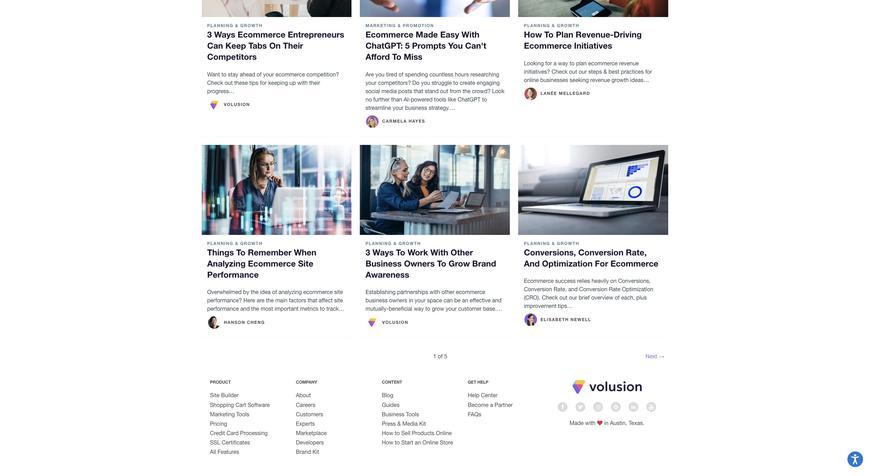 Task type: vqa. For each thing, say whether or not it's contained in the screenshot.
Website
no



Task type: describe. For each thing, give the bounding box(es) containing it.
hanson
[[224, 320, 245, 325]]

1 site from the top
[[334, 289, 343, 295]]

3 ways ecommerce entrepreneurs can keep tabs on their competitors image
[[202, 0, 352, 17]]

2 site from the top
[[334, 297, 343, 304]]

the down are
[[251, 306, 259, 312]]

no
[[366, 96, 372, 102]]

careers
[[296, 402, 315, 408]]

all features link
[[210, 449, 239, 455]]

help inside "help center become a partner faqs"
[[468, 392, 480, 398]]

volusion for 3 ways to work with other business owners to grow brand awareness
[[382, 320, 409, 325]]

your down than
[[393, 105, 404, 111]]

conversion down heavily
[[580, 286, 608, 292]]

establishing
[[366, 289, 396, 295]]

and inside planning & growth conversions, conversion rate, and optimization for ecommerce
[[524, 259, 540, 268]]

start
[[402, 439, 414, 446]]

in inside establishing partnerships with other ecommerce business owners in your space can be an effective and mutually-beneficial way to grow your customer base.…
[[409, 297, 413, 304]]

optimization inside ecommerce success relies heavily on conversions, conversion rate, and conversion rate optimization (cro). check out our brief overview of each, plus improvement tips…
[[622, 286, 654, 292]]

ways for ecommerce
[[214, 30, 235, 39]]

ecommerce for initiatives
[[589, 60, 618, 66]]

of inside ecommerce success relies heavily on conversions, conversion rate, and conversion rate optimization (cro). check out our brief overview of each, plus improvement tips…
[[615, 294, 620, 301]]

ecommerce inside planning & growth conversions, conversion rate, and optimization for ecommerce
[[611, 259, 659, 268]]

planning for 3 ways to work with other business owners to grow brand awareness
[[366, 241, 392, 246]]

you
[[448, 41, 463, 51]]

to inside overwhelmed by the idea of analyzing ecommerce site performance? here are the main factors that affect site performance and the most important metrics to track…
[[320, 306, 325, 312]]

& for things to remember when analyzing ecommerce site performance
[[235, 241, 239, 246]]

countless
[[430, 71, 454, 77]]

revenue-
[[576, 30, 614, 39]]

performance
[[207, 306, 239, 312]]

optimization inside planning & growth conversions, conversion rate, and optimization for ecommerce
[[542, 259, 593, 268]]

blog
[[382, 392, 394, 398]]

competitors?
[[378, 79, 411, 86]]

follow volusion on pinterest image
[[614, 404, 619, 410]]

prompts
[[412, 41, 446, 51]]

cheng
[[247, 320, 265, 325]]

like
[[448, 96, 456, 102]]

ecommerce for tabs
[[276, 71, 305, 77]]

by
[[243, 289, 249, 295]]

for up initiatives?
[[546, 60, 552, 66]]

rate
[[609, 286, 621, 292]]

faqs
[[468, 411, 482, 417]]

with inside 'want to stay ahead of your ecommerce competition? check out these tips for keeping up with their progress…'
[[298, 79, 308, 86]]

your down are
[[366, 79, 377, 86]]

streamline
[[366, 105, 391, 111]]

become a partner link
[[468, 402, 513, 408]]

and inside establishing partnerships with other ecommerce business owners in your space can be an effective and mutually-beneficial way to grow your customer base.…
[[492, 297, 502, 304]]

tools inside the blog guides business tools press & media kit how to sell products online how to start an online store
[[406, 411, 419, 417]]

conversions, inside ecommerce success relies heavily on conversions, conversion rate, and conversion rate optimization (cro). check out our brief overview of each, plus improvement tips…
[[618, 278, 651, 284]]

open accessibe: accessibility options, statement and help image
[[852, 454, 860, 464]]

main
[[275, 297, 288, 304]]

customer
[[458, 306, 482, 312]]

ai-
[[404, 96, 411, 102]]

5 inside marketing & promotion ecommerce made easy with chatgpt: 5 prompts you can't afford to miss
[[405, 41, 410, 51]]

for up 'ideas…' at the top of the page
[[646, 68, 652, 75]]

a inside "help center become a partner faqs"
[[490, 402, 493, 408]]

growth for plan
[[557, 23, 580, 28]]

product
[[210, 380, 231, 385]]

growth for to
[[399, 241, 421, 246]]

can
[[207, 41, 223, 51]]

your down partnerships
[[415, 297, 426, 304]]

an inside establishing partnerships with other ecommerce business owners in your space can be an effective and mutually-beneficial way to grow your customer base.…
[[462, 297, 468, 304]]

brand inside planning & growth 3 ways to work with other business owners to grow brand awareness
[[473, 259, 496, 268]]

stand
[[425, 88, 439, 94]]

owners
[[389, 297, 407, 304]]

other
[[442, 289, 455, 295]]

hanson cheng link
[[207, 316, 265, 330]]

planning & growth 3 ways ecommerce entrepreneurs can keep tabs on their competitors
[[207, 23, 344, 62]]

way inside establishing partnerships with other ecommerce business owners in your space can be an effective and mutually-beneficial way to grow your customer base.…
[[414, 306, 424, 312]]

blog guides business tools press & media kit how to sell products online how to start an online store
[[382, 392, 453, 446]]

products
[[412, 430, 435, 436]]

conversions, inside planning & growth conversions, conversion rate, and optimization for ecommerce
[[524, 247, 576, 257]]

0 horizontal spatial you
[[376, 71, 385, 77]]

tips…
[[558, 303, 573, 309]]

overview
[[592, 294, 614, 301]]

builder
[[221, 392, 239, 398]]

3 for 3 ways ecommerce entrepreneurs can keep tabs on their competitors
[[207, 30, 212, 39]]

important
[[275, 306, 299, 312]]

get help
[[468, 380, 489, 385]]

0 horizontal spatial revenue
[[591, 77, 610, 83]]

mutually-
[[366, 306, 389, 312]]

partnerships
[[397, 289, 428, 295]]

check inside ecommerce success relies heavily on conversions, conversion rate, and conversion rate optimization (cro). check out our brief overview of each, plus improvement tips…
[[542, 294, 558, 301]]

steps
[[589, 68, 602, 75]]

next →
[[646, 353, 665, 359]]

plus
[[637, 294, 647, 301]]

marketing & promotion ecommerce made easy with chatgpt: 5 prompts you can't afford to miss
[[366, 23, 487, 62]]

check inside 'want to stay ahead of your ecommerce competition? check out these tips for keeping up with their progress…'
[[207, 79, 223, 86]]

ecommerce inside marketing & promotion ecommerce made easy with chatgpt: 5 prompts you can't afford to miss
[[366, 30, 414, 39]]

volusion for 3 ways ecommerce entrepreneurs can keep tabs on their competitors
[[224, 102, 250, 107]]

work
[[408, 247, 428, 257]]

things to remember when analyzing ecommerce site performance image
[[202, 145, 352, 235]]

ecommerce success relies heavily on conversions, conversion rate, and conversion rate optimization (cro). check out our brief overview of each, plus improvement tips…
[[524, 278, 654, 309]]

about careers customers experts marketplace developers brand kit
[[296, 392, 327, 455]]

site builder shopping cart software marketing tools pricing credit card processing ssl certificates all features
[[210, 392, 270, 455]]

2 vertical spatial how
[[382, 439, 394, 446]]

planning & growth 3 ways to work with other business owners to grow brand awareness
[[366, 241, 496, 279]]

tired
[[386, 71, 397, 77]]

blog link
[[382, 392, 394, 398]]

idea
[[260, 289, 271, 295]]

austin,
[[610, 420, 627, 426]]

with inside planning & growth 3 ways to work with other business owners to grow brand awareness
[[431, 247, 449, 257]]

growth
[[612, 77, 629, 83]]

with inside establishing partnerships with other ecommerce business owners in your space can be an effective and mutually-beneficial way to grow your customer base.…
[[430, 289, 440, 295]]

online
[[524, 77, 539, 83]]

ecommerce for site
[[303, 289, 333, 295]]

shopping
[[210, 402, 234, 408]]

to inside marketing & promotion ecommerce made easy with chatgpt: 5 prompts you can't afford to miss
[[392, 52, 402, 62]]

how inside planning & growth how to plan revenue-driving ecommerce initiatives
[[524, 30, 542, 39]]

how to sell products online link
[[382, 430, 452, 436]]

planning for how to plan revenue-driving ecommerce initiatives
[[524, 23, 550, 28]]

rate, inside ecommerce success relies heavily on conversions, conversion rate, and conversion rate optimization (cro). check out our brief overview of each, plus improvement tips…
[[554, 286, 567, 292]]

the inside are you tired of spending countless hours researching your competitors? do you struggle to create engaging social media posts that stand out from the crowd? look no further than ai-powered tools like chatgpt to streamline your business strategy.…
[[463, 88, 471, 94]]

out inside are you tired of spending countless hours researching your competitors? do you struggle to create engaging social media posts that stand out from the crowd? look no further than ai-powered tools like chatgpt to streamline your business strategy.…
[[440, 88, 449, 94]]

crowd?
[[472, 88, 491, 94]]

engaging
[[477, 79, 500, 86]]

experts link
[[296, 420, 315, 427]]

of inside 'want to stay ahead of your ecommerce competition? check out these tips for keeping up with their progress…'
[[257, 71, 262, 77]]

tools
[[434, 96, 447, 102]]

shopping cart software link
[[210, 402, 270, 408]]

marketplace link
[[296, 430, 327, 436]]

card
[[227, 430, 239, 436]]

to inside planning & growth how to plan revenue-driving ecommerce initiatives
[[545, 30, 554, 39]]

our inside ecommerce success relies heavily on conversions, conversion rate, and conversion rate optimization (cro). check out our brief overview of each, plus improvement tips…
[[569, 294, 578, 301]]

performance
[[207, 270, 259, 279]]

planning for things to remember when analyzing ecommerce site performance
[[207, 241, 234, 246]]

credit card processing link
[[210, 430, 268, 436]]

hanson cheng
[[224, 320, 265, 325]]

easy
[[441, 30, 460, 39]]

1 vertical spatial you
[[421, 79, 430, 86]]

competitors
[[207, 52, 257, 62]]

beneficial
[[389, 306, 413, 312]]

chatgpt:
[[366, 41, 403, 51]]

texas.
[[629, 420, 645, 426]]

check inside looking for a way to plan ecommerce revenue initiatives? check out our steps & best practices for online businesses seeking revenue growth ideas…
[[552, 68, 568, 75]]

plan
[[576, 60, 587, 66]]

follow volusion on linkedin image
[[632, 404, 636, 410]]

to inside establishing partnerships with other ecommerce business owners in your space can be an effective and mutually-beneficial way to grow your customer base.…
[[426, 306, 431, 312]]

follow volusion on twitter image
[[578, 404, 583, 410]]

progress…
[[207, 88, 235, 94]]

0 vertical spatial help
[[478, 380, 489, 385]]

success
[[556, 278, 576, 284]]

1 of 5
[[433, 353, 448, 359]]

keep
[[226, 41, 246, 51]]

tabs
[[249, 41, 267, 51]]

next
[[646, 353, 658, 359]]

& for ecommerce made easy with chatgpt: 5 prompts you can't afford to miss
[[398, 23, 401, 28]]

become
[[468, 402, 489, 408]]

company
[[296, 380, 317, 385]]

lanée mellegard link
[[524, 87, 591, 101]]

1 vertical spatial online
[[423, 439, 439, 446]]

volusion link for 3 ways to work with other business owners to grow brand awareness
[[366, 316, 409, 330]]



Task type: locate. For each thing, give the bounding box(es) containing it.
a inside looking for a way to plan ecommerce revenue initiatives? check out our steps & best practices for online businesses seeking revenue growth ideas…
[[554, 60, 557, 66]]

analyzing
[[279, 289, 302, 295]]

you right do
[[421, 79, 430, 86]]

afford
[[366, 52, 390, 62]]

business down "powered"
[[405, 105, 427, 111]]

our left brief
[[569, 294, 578, 301]]

all
[[210, 449, 216, 455]]

1 horizontal spatial our
[[579, 68, 587, 75]]

that down do
[[414, 88, 423, 94]]

ecommerce inside "planning & growth 3 ways ecommerce entrepreneurs can keep tabs on their competitors"
[[238, 30, 286, 39]]

growth inside planning & growth how to plan revenue-driving ecommerce initiatives
[[557, 23, 580, 28]]

to inside planning & growth things to remember when analyzing ecommerce site performance
[[236, 247, 246, 257]]

marketing inside marketing & promotion ecommerce made easy with chatgpt: 5 prompts you can't afford to miss
[[366, 23, 396, 28]]

up
[[290, 79, 296, 86]]

0 vertical spatial our
[[579, 68, 587, 75]]

& inside planning & growth conversions, conversion rate, and optimization for ecommerce
[[552, 241, 556, 246]]

0 vertical spatial site
[[298, 259, 314, 268]]

optimization up success
[[542, 259, 593, 268]]

your inside 'want to stay ahead of your ecommerce competition? check out these tips for keeping up with their progress…'
[[263, 71, 274, 77]]

0 vertical spatial online
[[436, 430, 452, 436]]

rate,
[[626, 247, 647, 257], [554, 286, 567, 292]]

kit up products on the bottom of page
[[420, 420, 426, 427]]

1 vertical spatial made
[[570, 420, 584, 426]]

and
[[524, 259, 540, 268], [569, 286, 578, 292], [492, 297, 502, 304], [240, 306, 250, 312]]

0 horizontal spatial ways
[[214, 30, 235, 39]]

1 horizontal spatial kit
[[420, 420, 426, 427]]

for up heavily
[[595, 259, 609, 268]]

ecommerce software by volusion image
[[572, 379, 643, 394]]

analyzing
[[207, 259, 246, 268]]

an inside the blog guides business tools press & media kit how to sell products online how to start an online store
[[415, 439, 421, 446]]

for inside 'want to stay ahead of your ecommerce competition? check out these tips for keeping up with their progress…'
[[260, 79, 267, 86]]

spending
[[405, 71, 428, 77]]

kit inside about careers customers experts marketplace developers brand kit
[[313, 449, 319, 455]]

powered
[[411, 96, 433, 102]]

1 vertical spatial our
[[569, 294, 578, 301]]

3 for 3 ways to work with other business owners to grow brand awareness
[[366, 247, 370, 257]]

1 vertical spatial business
[[382, 411, 405, 417]]

an right be
[[462, 297, 468, 304]]

0 horizontal spatial our
[[569, 294, 578, 301]]

growth for remember
[[240, 241, 263, 246]]

1 horizontal spatial way
[[558, 60, 568, 66]]

help
[[478, 380, 489, 385], [468, 392, 480, 398]]

guides
[[382, 402, 400, 408]]

revenue
[[620, 60, 639, 66], [591, 77, 610, 83]]

0 horizontal spatial volusion
[[224, 102, 250, 107]]

0 horizontal spatial rate,
[[554, 286, 567, 292]]

out inside ecommerce success relies heavily on conversions, conversion rate, and conversion rate optimization (cro). check out our brief overview of each, plus improvement tips…
[[560, 294, 568, 301]]

the up most
[[266, 297, 274, 304]]

3 inside planning & growth 3 ways to work with other business owners to grow brand awareness
[[366, 247, 370, 257]]

our inside looking for a way to plan ecommerce revenue initiatives? check out our steps & best practices for online businesses seeking revenue growth ideas…
[[579, 68, 587, 75]]

1 horizontal spatial volusion link
[[366, 316, 409, 330]]

elisabeth
[[541, 317, 569, 322]]

3 inside "planning & growth 3 ways ecommerce entrepreneurs can keep tabs on their competitors"
[[207, 30, 212, 39]]

1 horizontal spatial an
[[462, 297, 468, 304]]

from
[[450, 88, 461, 94]]

marketing inside site builder shopping cart software marketing tools pricing credit card processing ssl certificates all features
[[210, 411, 235, 417]]

growth inside "planning & growth 3 ways ecommerce entrepreneurs can keep tabs on their competitors"
[[240, 23, 263, 28]]

revenue up practices
[[620, 60, 639, 66]]

in austin, texas.
[[603, 420, 645, 426]]

developers link
[[296, 439, 324, 446]]

conversion up heavily
[[579, 247, 624, 257]]

tips
[[250, 79, 259, 86]]

1 vertical spatial business
[[366, 297, 388, 304]]

tools up media
[[406, 411, 419, 417]]

ecommerce up '(cro).'
[[524, 278, 554, 284]]

5
[[405, 41, 410, 51], [445, 353, 448, 359]]

initiatives?
[[524, 68, 550, 75]]

0 horizontal spatial in
[[409, 297, 413, 304]]

online down products on the bottom of page
[[423, 439, 439, 446]]

1
[[433, 353, 437, 359]]

1 tools from the left
[[236, 411, 249, 417]]

your down the can
[[446, 306, 457, 312]]

0 horizontal spatial brand
[[296, 449, 311, 455]]

1 horizontal spatial business
[[405, 105, 427, 111]]

ecommerce inside 'want to stay ahead of your ecommerce competition? check out these tips for keeping up with their progress…'
[[276, 71, 305, 77]]

volusion link for 3 ways ecommerce entrepreneurs can keep tabs on their competitors
[[207, 98, 250, 112]]

ecommerce up tabs
[[238, 30, 286, 39]]

are
[[257, 297, 265, 304]]

5 inside the pagination navigation
[[445, 353, 448, 359]]

check down want
[[207, 79, 223, 86]]

of inside are you tired of spending countless hours researching your competitors? do you struggle to create engaging social media posts that stand out from the crowd? look no further than ai-powered tools like chatgpt to streamline your business strategy.…
[[399, 71, 404, 77]]

0 vertical spatial in
[[409, 297, 413, 304]]

1 vertical spatial 3
[[366, 247, 370, 257]]

help right get
[[478, 380, 489, 385]]

want
[[207, 71, 220, 77]]

0 vertical spatial you
[[376, 71, 385, 77]]

1 horizontal spatial that
[[414, 88, 423, 94]]

1 horizontal spatial site
[[298, 259, 314, 268]]

& inside looking for a way to plan ecommerce revenue initiatives? check out our steps & best practices for online businesses seeking revenue growth ideas…
[[604, 68, 607, 75]]

0 horizontal spatial a
[[490, 402, 493, 408]]

performance?
[[207, 297, 242, 304]]

remember
[[248, 247, 292, 257]]

of inside the pagination navigation
[[438, 353, 443, 359]]

0 vertical spatial 3
[[207, 30, 212, 39]]

ecommerce inside establishing partnerships with other ecommerce business owners in your space can be an effective and mutually-beneficial way to grow your customer base.…
[[456, 289, 486, 295]]

in right the heart icon
[[604, 420, 609, 426]]

& inside marketing & promotion ecommerce made easy with chatgpt: 5 prompts you can't afford to miss
[[398, 23, 401, 28]]

check up improvement
[[542, 294, 558, 301]]

brand right the grow
[[473, 259, 496, 268]]

3 ways to work with other business owners to grow brand awareness image
[[360, 145, 510, 235]]

in down partnerships
[[409, 297, 413, 304]]

factors
[[289, 297, 306, 304]]

site down when
[[298, 259, 314, 268]]

other
[[451, 247, 473, 257]]

0 vertical spatial volusion link
[[207, 98, 250, 112]]

ecommerce up effective
[[456, 289, 486, 295]]

and up 'base.…' on the right bottom of page
[[492, 297, 502, 304]]

business tools link
[[382, 411, 419, 417]]

planning inside planning & growth things to remember when analyzing ecommerce site performance
[[207, 241, 234, 246]]

ecommerce made easy with chatgpt: 5 prompts you can't afford to miss image
[[360, 0, 510, 17]]

1 horizontal spatial volusion
[[382, 320, 409, 325]]

growth inside planning & growth 3 ways to work with other business owners to grow brand awareness
[[399, 241, 421, 246]]

1 vertical spatial that
[[308, 297, 317, 304]]

business inside the blog guides business tools press & media kit how to sell products online how to start an online store
[[382, 411, 405, 417]]

kit inside the blog guides business tools press & media kit how to sell products online how to start an online store
[[420, 420, 426, 427]]

1 horizontal spatial 5
[[445, 353, 448, 359]]

0 horizontal spatial tools
[[236, 411, 249, 417]]

growth inside planning & growth conversions, conversion rate, and optimization for ecommerce
[[557, 241, 580, 246]]

with up space
[[430, 289, 440, 295]]

1 horizontal spatial made
[[570, 420, 584, 426]]

lanée
[[541, 91, 558, 96]]

& for how to plan revenue-driving ecommerce initiatives
[[552, 23, 556, 28]]

to inside looking for a way to plan ecommerce revenue initiatives? check out our steps & best practices for online businesses seeking revenue growth ideas…
[[570, 60, 575, 66]]

business inside are you tired of spending countless hours researching your competitors? do you struggle to create engaging social media posts that stand out from the crowd? look no further than ai-powered tools like chatgpt to streamline your business strategy.…
[[405, 105, 427, 111]]

0 horizontal spatial conversions,
[[524, 247, 576, 257]]

1 vertical spatial how
[[382, 430, 394, 436]]

optimization up plus in the right of the page
[[622, 286, 654, 292]]

ecommerce up chatgpt:
[[366, 30, 414, 39]]

that up metrics
[[308, 297, 317, 304]]

1 vertical spatial ways
[[373, 247, 394, 257]]

follow volusion on instagram image
[[596, 404, 601, 410]]

marketing down shopping
[[210, 411, 235, 417]]

site
[[298, 259, 314, 268], [210, 392, 220, 398]]

heart image
[[597, 420, 603, 426]]

business
[[405, 105, 427, 111], [366, 297, 388, 304]]

0 vertical spatial revenue
[[620, 60, 639, 66]]

1 vertical spatial conversions,
[[618, 278, 651, 284]]

conversion
[[579, 247, 624, 257], [524, 286, 552, 292], [580, 286, 608, 292]]

3 up can
[[207, 30, 212, 39]]

with inside marketing & promotion ecommerce made easy with chatgpt: 5 prompts you can't afford to miss
[[462, 30, 480, 39]]

1 horizontal spatial ways
[[373, 247, 394, 257]]

social
[[366, 88, 380, 94]]

planning & growth conversions, conversion rate, and optimization for ecommerce
[[524, 241, 659, 268]]

made inside marketing & promotion ecommerce made easy with chatgpt: 5 prompts you can't afford to miss
[[416, 30, 438, 39]]

3 up awareness
[[366, 247, 370, 257]]

way inside looking for a way to plan ecommerce revenue initiatives? check out our steps & best practices for online businesses seeking revenue growth ideas…
[[558, 60, 568, 66]]

0 horizontal spatial marketing
[[210, 411, 235, 417]]

site inside site builder shopping cart software marketing tools pricing credit card processing ssl certificates all features
[[210, 392, 220, 398]]

a
[[554, 60, 557, 66], [490, 402, 493, 408]]

ecommerce inside looking for a way to plan ecommerce revenue initiatives? check out our steps & best practices for online businesses seeking revenue growth ideas…
[[589, 60, 618, 66]]

1 vertical spatial volusion
[[382, 320, 409, 325]]

0 horizontal spatial 5
[[405, 41, 410, 51]]

1 horizontal spatial revenue
[[620, 60, 639, 66]]

0 horizontal spatial site
[[210, 392, 220, 398]]

of right "tired"
[[399, 71, 404, 77]]

0 vertical spatial kit
[[420, 420, 426, 427]]

things
[[207, 247, 234, 257]]

how
[[524, 30, 542, 39], [382, 430, 394, 436], [382, 439, 394, 446]]

5 up miss
[[405, 41, 410, 51]]

their
[[283, 41, 303, 51]]

for right tips
[[260, 79, 267, 86]]

ecommerce up 'affect'
[[303, 289, 333, 295]]

our down plan
[[579, 68, 587, 75]]

of down rate
[[615, 294, 620, 301]]

& for 3 ways ecommerce entrepreneurs can keep tabs on their competitors
[[235, 23, 239, 28]]

businesses
[[541, 77, 568, 83]]

1 vertical spatial volusion link
[[366, 316, 409, 330]]

& inside the blog guides business tools press & media kit how to sell products online how to start an online store
[[398, 420, 401, 427]]

ecommerce up on at the right
[[611, 259, 659, 268]]

experts
[[296, 420, 315, 427]]

a down center
[[490, 402, 493, 408]]

ways inside planning & growth 3 ways to work with other business owners to grow brand awareness
[[373, 247, 394, 257]]

that inside are you tired of spending countless hours researching your competitors? do you struggle to create engaging social media posts that stand out from the crowd? look no further than ai-powered tools like chatgpt to streamline your business strategy.…
[[414, 88, 423, 94]]

0 horizontal spatial business
[[366, 297, 388, 304]]

5 right 1
[[445, 353, 448, 359]]

1 vertical spatial site
[[210, 392, 220, 398]]

0 vertical spatial marketing
[[366, 23, 396, 28]]

follow volusion on youtube image
[[649, 404, 654, 410]]

get
[[468, 380, 477, 385]]

marketing up chatgpt:
[[366, 23, 396, 28]]

the right by
[[251, 289, 259, 295]]

2 tools from the left
[[406, 411, 419, 417]]

looking for a way to plan ecommerce revenue initiatives? check out our steps & best practices for online businesses seeking revenue growth ideas…
[[524, 60, 652, 83]]

1 vertical spatial an
[[415, 439, 421, 446]]

press & media kit link
[[382, 420, 426, 427]]

out
[[569, 68, 578, 75], [225, 79, 233, 86], [440, 88, 449, 94], [560, 294, 568, 301]]

way down partnerships
[[414, 306, 424, 312]]

out up the tips…
[[560, 294, 568, 301]]

help up "become"
[[468, 392, 480, 398]]

elisabeth newell link
[[524, 313, 592, 327]]

and down success
[[569, 286, 578, 292]]

certificates
[[222, 439, 250, 446]]

0 vertical spatial 5
[[405, 41, 410, 51]]

ecommerce down plan
[[524, 41, 572, 51]]

to inside 'want to stay ahead of your ecommerce competition? check out these tips for keeping up with their progress…'
[[222, 71, 227, 77]]

and inside ecommerce success relies heavily on conversions, conversion rate, and conversion rate optimization (cro). check out our brief overview of each, plus improvement tips…
[[569, 286, 578, 292]]

site inside planning & growth things to remember when analyzing ecommerce site performance
[[298, 259, 314, 268]]

of right idea on the left
[[272, 289, 277, 295]]

sell
[[402, 430, 411, 436]]

0 vertical spatial ways
[[214, 30, 235, 39]]

0 vertical spatial brand
[[473, 259, 496, 268]]

1 vertical spatial way
[[414, 306, 424, 312]]

that inside overwhelmed by the idea of analyzing ecommerce site performance? here are the main factors that affect site performance and the most important metrics to track…
[[308, 297, 317, 304]]

kit for brand
[[313, 449, 319, 455]]

with right 'up'
[[298, 79, 308, 86]]

planning inside "planning & growth 3 ways ecommerce entrepreneurs can keep tabs on their competitors"
[[207, 23, 234, 28]]

base.…
[[483, 306, 503, 312]]

of
[[257, 71, 262, 77], [399, 71, 404, 77], [272, 289, 277, 295], [615, 294, 620, 301], [438, 353, 443, 359]]

0 horizontal spatial way
[[414, 306, 424, 312]]

0 horizontal spatial 3
[[207, 30, 212, 39]]

seeking
[[570, 77, 589, 83]]

with right work
[[431, 247, 449, 257]]

looking
[[524, 60, 544, 66]]

1 vertical spatial check
[[207, 79, 223, 86]]

0 vertical spatial an
[[462, 297, 468, 304]]

0 vertical spatial that
[[414, 88, 423, 94]]

conversions, up each, on the right
[[618, 278, 651, 284]]

when
[[294, 247, 317, 257]]

ways up awareness
[[373, 247, 394, 257]]

0 vertical spatial business
[[405, 105, 427, 111]]

volusion down beneficial
[[382, 320, 409, 325]]

improvement
[[524, 303, 557, 309]]

out inside looking for a way to plan ecommerce revenue initiatives? check out our steps & best practices for online businesses seeking revenue growth ideas…
[[569, 68, 578, 75]]

with up can't
[[462, 30, 480, 39]]

the down create
[[463, 88, 471, 94]]

0 horizontal spatial kit
[[313, 449, 319, 455]]

of right 1
[[438, 353, 443, 359]]

revenue down steps
[[591, 77, 610, 83]]

ecommerce inside overwhelmed by the idea of analyzing ecommerce site performance? here are the main factors that affect site performance and the most important metrics to track…
[[303, 289, 333, 295]]

1 horizontal spatial tools
[[406, 411, 419, 417]]

ecommerce up steps
[[589, 60, 618, 66]]

ways inside "planning & growth 3 ways ecommerce entrepreneurs can keep tabs on their competitors"
[[214, 30, 235, 39]]

site up shopping
[[210, 392, 220, 398]]

best
[[609, 68, 620, 75]]

1 vertical spatial in
[[604, 420, 609, 426]]

next → link
[[642, 350, 669, 363]]

ecommerce down remember
[[248, 259, 296, 268]]

1 vertical spatial help
[[468, 392, 480, 398]]

grow
[[432, 306, 444, 312]]

1 vertical spatial rate,
[[554, 286, 567, 292]]

business up mutually-
[[366, 297, 388, 304]]

0 horizontal spatial volusion link
[[207, 98, 250, 112]]

& for conversions, conversion rate, and optimization for ecommerce
[[552, 241, 556, 246]]

out up seeking
[[569, 68, 578, 75]]

with left the heart icon
[[586, 420, 596, 426]]

you
[[376, 71, 385, 77], [421, 79, 430, 86]]

miss
[[404, 52, 423, 62]]

volusion link down mutually-
[[366, 316, 409, 330]]

planning inside planning & growth 3 ways to work with other business owners to grow brand awareness
[[366, 241, 392, 246]]

most
[[261, 306, 273, 312]]

your up keeping
[[263, 71, 274, 77]]

0 horizontal spatial optimization
[[542, 259, 593, 268]]

optimization
[[542, 259, 593, 268], [622, 286, 654, 292]]

business inside establishing partnerships with other ecommerce business owners in your space can be an effective and mutually-beneficial way to grow your customer base.…
[[366, 297, 388, 304]]

1 horizontal spatial brand
[[473, 259, 496, 268]]

ways up can
[[214, 30, 235, 39]]

way left plan
[[558, 60, 568, 66]]

1 vertical spatial a
[[490, 402, 493, 408]]

ecommerce
[[589, 60, 618, 66], [276, 71, 305, 77], [303, 289, 333, 295], [456, 289, 486, 295]]

conversions, conversion rate, and optimization for ecommerce image
[[519, 145, 669, 235]]

volusion link down progress…
[[207, 98, 250, 112]]

media
[[403, 420, 418, 427]]

planning for 3 ways ecommerce entrepreneurs can keep tabs on their competitors
[[207, 23, 234, 28]]

brand inside about careers customers experts marketplace developers brand kit
[[296, 449, 311, 455]]

kit for media
[[420, 420, 426, 427]]

out down struggle
[[440, 88, 449, 94]]

conversion inside planning & growth conversions, conversion rate, and optimization for ecommerce
[[579, 247, 624, 257]]

pagination navigation
[[200, 349, 670, 364]]

& inside planning & growth 3 ways to work with other business owners to grow brand awareness
[[394, 241, 397, 246]]

tools down the cart
[[236, 411, 249, 417]]

check up businesses
[[552, 68, 568, 75]]

1 vertical spatial site
[[334, 297, 343, 304]]

1 horizontal spatial rate,
[[626, 247, 647, 257]]

you right are
[[376, 71, 385, 77]]

and inside overwhelmed by the idea of analyzing ecommerce site performance? here are the main factors that affect site performance and the most important metrics to track…
[[240, 306, 250, 312]]

1 vertical spatial revenue
[[591, 77, 610, 83]]

a up businesses
[[554, 60, 557, 66]]

planning inside planning & growth how to plan revenue-driving ecommerce initiatives
[[524, 23, 550, 28]]

growth inside planning & growth things to remember when analyzing ecommerce site performance
[[240, 241, 263, 246]]

0 vertical spatial volusion
[[224, 102, 250, 107]]

out inside 'want to stay ahead of your ecommerce competition? check out these tips for keeping up with their progress…'
[[225, 79, 233, 86]]

follow volusion on facebook image
[[561, 404, 565, 410]]

and down 'here'
[[240, 306, 250, 312]]

& for 3 ways to work with other business owners to grow brand awareness
[[394, 241, 397, 246]]

of inside overwhelmed by the idea of analyzing ecommerce site performance? here are the main factors that affect site performance and the most important metrics to track…
[[272, 289, 277, 295]]

ecommerce up 'up'
[[276, 71, 305, 77]]

& inside "planning & growth 3 ways ecommerce entrepreneurs can keep tabs on their competitors"
[[235, 23, 239, 28]]

careers link
[[296, 402, 315, 408]]

1 vertical spatial brand
[[296, 449, 311, 455]]

1 vertical spatial optimization
[[622, 286, 654, 292]]

0 vertical spatial business
[[366, 259, 402, 268]]

and up '(cro).'
[[524, 259, 540, 268]]

track…
[[327, 306, 345, 312]]

ssl
[[210, 439, 220, 446]]

ahead
[[240, 71, 255, 77]]

1 vertical spatial marketing
[[210, 411, 235, 417]]

for inside planning & growth conversions, conversion rate, and optimization for ecommerce
[[595, 259, 609, 268]]

brand kit link
[[296, 449, 319, 455]]

2 vertical spatial check
[[542, 294, 558, 301]]

growth for rate,
[[557, 241, 580, 246]]

1 vertical spatial 5
[[445, 353, 448, 359]]

kit down developers
[[313, 449, 319, 455]]

1 vertical spatial kit
[[313, 449, 319, 455]]

0 vertical spatial optimization
[[542, 259, 593, 268]]

brand down developers
[[296, 449, 311, 455]]

an down how to sell products online "link"
[[415, 439, 421, 446]]

further
[[374, 96, 390, 102]]

planning for conversions, conversion rate, and optimization for ecommerce
[[524, 241, 550, 246]]

planning inside planning & growth conversions, conversion rate, and optimization for ecommerce
[[524, 241, 550, 246]]

business up awareness
[[366, 259, 402, 268]]

0 vertical spatial a
[[554, 60, 557, 66]]

1 horizontal spatial conversions,
[[618, 278, 651, 284]]

initiatives
[[574, 41, 613, 51]]

0 vertical spatial rate,
[[626, 247, 647, 257]]

growth for ecommerce
[[240, 23, 263, 28]]

online up store
[[436, 430, 452, 436]]

0 vertical spatial site
[[334, 289, 343, 295]]

& inside planning & growth how to plan revenue-driving ecommerce initiatives
[[552, 23, 556, 28]]

made up prompts at the top of the page
[[416, 30, 438, 39]]

0 vertical spatial way
[[558, 60, 568, 66]]

faqs link
[[468, 411, 482, 417]]

ecommerce inside planning & growth things to remember when analyzing ecommerce site performance
[[248, 259, 296, 268]]

0 horizontal spatial an
[[415, 439, 421, 446]]

how to plan revenue-driving ecommerce initiatives image
[[519, 0, 669, 17]]

features
[[218, 449, 239, 455]]

ecommerce inside planning & growth how to plan revenue-driving ecommerce initiatives
[[524, 41, 572, 51]]

1 horizontal spatial 3
[[366, 247, 370, 257]]

each,
[[622, 294, 635, 301]]

0 vertical spatial conversions,
[[524, 247, 576, 257]]

0 horizontal spatial that
[[308, 297, 317, 304]]

business inside planning & growth 3 ways to work with other business owners to grow brand awareness
[[366, 259, 402, 268]]

customers
[[296, 411, 323, 417]]

ecommerce inside ecommerce success relies heavily on conversions, conversion rate, and conversion rate optimization (cro). check out our brief overview of each, plus improvement tips…
[[524, 278, 554, 284]]

media
[[382, 88, 397, 94]]

0 horizontal spatial made
[[416, 30, 438, 39]]

0 vertical spatial check
[[552, 68, 568, 75]]

3
[[207, 30, 212, 39], [366, 247, 370, 257]]

conversion up '(cro).'
[[524, 286, 552, 292]]

tools
[[236, 411, 249, 417], [406, 411, 419, 417]]

0 vertical spatial made
[[416, 30, 438, 39]]

ssl certificates link
[[210, 439, 250, 446]]

ways for to
[[373, 247, 394, 257]]

ecommerce
[[238, 30, 286, 39], [366, 30, 414, 39], [524, 41, 572, 51], [248, 259, 296, 268], [611, 259, 659, 268], [524, 278, 554, 284]]

check
[[552, 68, 568, 75], [207, 79, 223, 86], [542, 294, 558, 301]]

business down guides
[[382, 411, 405, 417]]

volusion down progress…
[[224, 102, 250, 107]]

rate, inside planning & growth conversions, conversion rate, and optimization for ecommerce
[[626, 247, 647, 257]]

practices
[[621, 68, 644, 75]]

1 horizontal spatial optimization
[[622, 286, 654, 292]]

1 horizontal spatial marketing
[[366, 23, 396, 28]]

& inside planning & growth things to remember when analyzing ecommerce site performance
[[235, 241, 239, 246]]

made down follow volusion on twitter icon
[[570, 420, 584, 426]]

tools inside site builder shopping cart software marketing tools pricing credit card processing ssl certificates all features
[[236, 411, 249, 417]]

1 horizontal spatial in
[[604, 420, 609, 426]]

conversions, up success
[[524, 247, 576, 257]]

out down stay
[[225, 79, 233, 86]]

of up tips
[[257, 71, 262, 77]]



